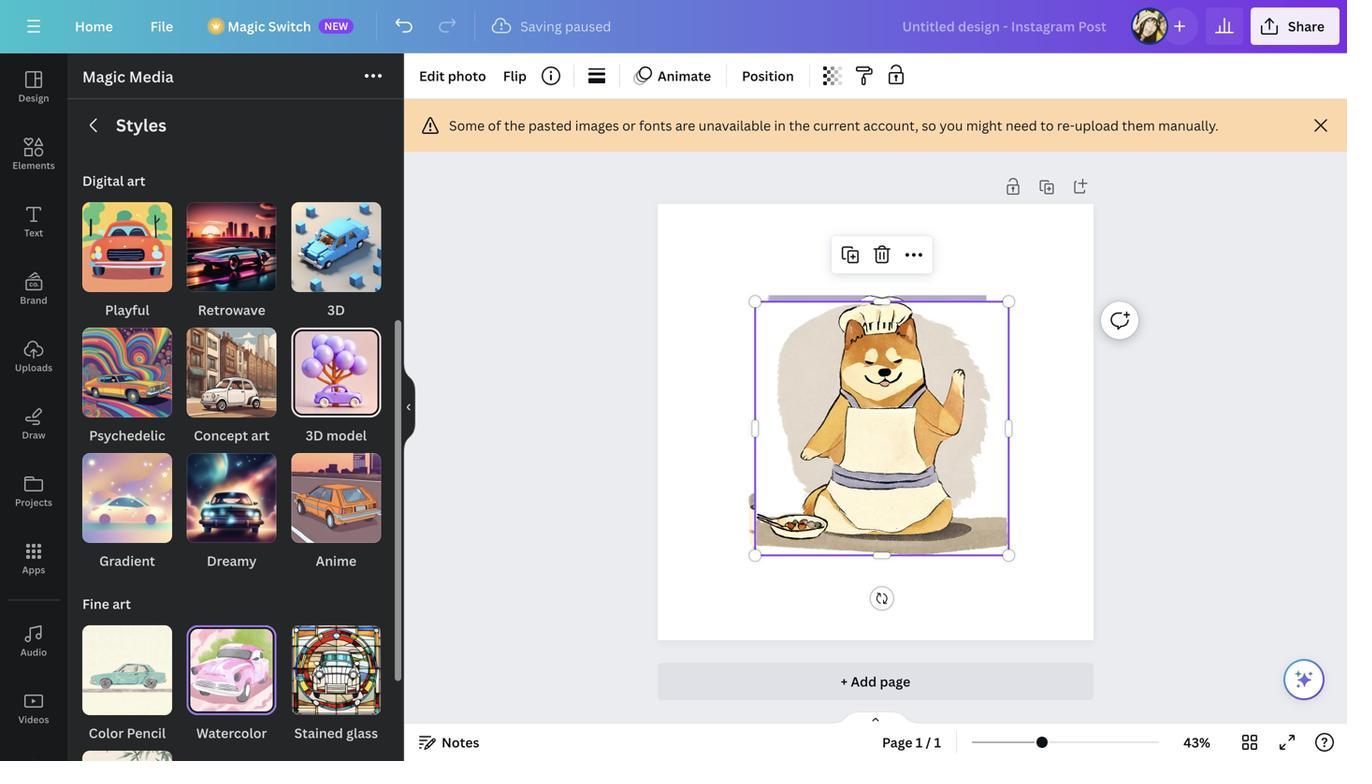 Task type: vqa. For each thing, say whether or not it's contained in the screenshot.
the Desktop
no



Task type: locate. For each thing, give the bounding box(es) containing it.
apps button
[[0, 525, 67, 593]]

elements button
[[0, 121, 67, 188]]

show pages image
[[831, 710, 921, 725]]

0 horizontal spatial 1
[[916, 733, 923, 751]]

art for fine art
[[113, 595, 131, 613]]

pencil
[[127, 724, 166, 742]]

3d up 3d model group
[[328, 301, 345, 319]]

3d inside 3d model group
[[306, 426, 323, 444]]

stained glass group
[[291, 625, 381, 743]]

digital
[[82, 172, 124, 190]]

magic left the switch
[[228, 17, 265, 35]]

pasted
[[529, 117, 572, 134]]

page
[[883, 733, 913, 751]]

art inside group
[[251, 426, 270, 444]]

3d left the model
[[306, 426, 323, 444]]

magic left media
[[82, 66, 125, 87]]

dreamy group
[[187, 453, 277, 571]]

canva assistant image
[[1294, 668, 1316, 691]]

magic inside main menu bar
[[228, 17, 265, 35]]

file
[[150, 17, 173, 35]]

brand button
[[0, 256, 67, 323]]

1 horizontal spatial 3d
[[328, 301, 345, 319]]

0 vertical spatial 3d
[[328, 301, 345, 319]]

retrowave
[[198, 301, 266, 319]]

draw
[[22, 429, 45, 441]]

0 horizontal spatial magic
[[82, 66, 125, 87]]

page 1 / 1
[[883, 733, 942, 751]]

0 horizontal spatial the
[[505, 117, 526, 134]]

1
[[916, 733, 923, 751], [935, 733, 942, 751]]

styles
[[116, 114, 167, 137]]

1 left /
[[916, 733, 923, 751]]

art right "concept"
[[251, 426, 270, 444]]

the right of
[[505, 117, 526, 134]]

0 vertical spatial art
[[127, 172, 146, 190]]

magic
[[228, 17, 265, 35], [82, 66, 125, 87]]

saving paused
[[521, 17, 612, 35]]

0 vertical spatial magic
[[228, 17, 265, 35]]

gradient group
[[82, 453, 172, 571]]

new
[[325, 19, 348, 33]]

the
[[505, 117, 526, 134], [789, 117, 810, 134]]

3d model
[[306, 426, 367, 444]]

flip button
[[496, 61, 535, 91]]

photo
[[448, 67, 486, 85]]

side panel tab list
[[0, 53, 67, 761]]

brand
[[20, 294, 47, 307]]

dreamy
[[207, 552, 257, 570]]

edit photo
[[419, 67, 486, 85]]

re-
[[1058, 117, 1075, 134]]

retrowave group
[[187, 202, 277, 320]]

elements
[[12, 159, 55, 172]]

hide image
[[403, 362, 416, 452]]

anime
[[316, 552, 357, 570]]

you
[[940, 117, 964, 134]]

stained
[[294, 724, 343, 742]]

1 the from the left
[[505, 117, 526, 134]]

1 vertical spatial 3d
[[306, 426, 323, 444]]

text
[[24, 227, 43, 239]]

magic media
[[82, 66, 174, 87]]

1 vertical spatial art
[[251, 426, 270, 444]]

psychedelic
[[89, 426, 166, 444]]

art for digital art
[[127, 172, 146, 190]]

3d for 3d
[[328, 301, 345, 319]]

are
[[676, 117, 696, 134]]

3d inside 3d group
[[328, 301, 345, 319]]

43% button
[[1167, 727, 1228, 757]]

2 vertical spatial art
[[113, 595, 131, 613]]

digital art
[[82, 172, 146, 190]]

share button
[[1251, 7, 1340, 45]]

magic switch
[[228, 17, 311, 35]]

2 1 from the left
[[935, 733, 942, 751]]

the right in
[[789, 117, 810, 134]]

color
[[89, 724, 124, 742]]

1 horizontal spatial 1
[[935, 733, 942, 751]]

might
[[967, 117, 1003, 134]]

uploads button
[[0, 323, 67, 390]]

1 horizontal spatial magic
[[228, 17, 265, 35]]

art right fine
[[113, 595, 131, 613]]

watercolor group
[[187, 625, 277, 743]]

design
[[18, 92, 49, 104]]

stained glass
[[294, 724, 378, 742]]

0 horizontal spatial 3d
[[306, 426, 323, 444]]

Design title text field
[[888, 7, 1124, 45]]

watercolor
[[196, 724, 267, 742]]

share
[[1289, 17, 1325, 35]]

manually.
[[1159, 117, 1219, 134]]

glass
[[346, 724, 378, 742]]

1 vertical spatial magic
[[82, 66, 125, 87]]

3d
[[328, 301, 345, 319], [306, 426, 323, 444]]

art right "digital"
[[127, 172, 146, 190]]

animate
[[658, 67, 712, 85]]

color pencil group
[[82, 625, 172, 743]]

1 right /
[[935, 733, 942, 751]]

1 horizontal spatial the
[[789, 117, 810, 134]]

file button
[[136, 7, 188, 45]]

page
[[880, 673, 911, 690]]

anime group
[[291, 453, 381, 571]]

videos
[[18, 713, 49, 726]]



Task type: describe. For each thing, give the bounding box(es) containing it.
audio button
[[0, 608, 67, 675]]

color pencil
[[89, 724, 166, 742]]

some
[[449, 117, 485, 134]]

psychedelic group
[[82, 328, 172, 446]]

paused
[[565, 17, 612, 35]]

need
[[1006, 117, 1038, 134]]

concept
[[194, 426, 248, 444]]

so
[[922, 117, 937, 134]]

of
[[488, 117, 501, 134]]

projects
[[15, 496, 52, 509]]

+ add page
[[841, 673, 911, 690]]

2 the from the left
[[789, 117, 810, 134]]

edit photo button
[[412, 61, 494, 91]]

media
[[129, 66, 174, 87]]

concept art group
[[187, 328, 277, 446]]

or
[[623, 117, 636, 134]]

projects button
[[0, 458, 67, 525]]

fine art
[[82, 595, 131, 613]]

current
[[814, 117, 861, 134]]

3d model group
[[291, 328, 381, 446]]

home link
[[60, 7, 128, 45]]

1 1 from the left
[[916, 733, 923, 751]]

in
[[775, 117, 786, 134]]

to
[[1041, 117, 1054, 134]]

gradient
[[99, 552, 155, 570]]

+ add page button
[[658, 663, 1094, 700]]

videos button
[[0, 675, 67, 742]]

notes button
[[412, 727, 487, 757]]

add
[[851, 673, 877, 690]]

43%
[[1184, 733, 1211, 751]]

account,
[[864, 117, 919, 134]]

switch
[[268, 17, 311, 35]]

uploads
[[15, 361, 53, 374]]

animate button
[[628, 61, 719, 91]]

playful group
[[82, 202, 172, 320]]

+
[[841, 673, 848, 690]]

saving
[[521, 17, 562, 35]]

position
[[742, 67, 795, 85]]

art for concept art
[[251, 426, 270, 444]]

apps
[[22, 564, 45, 576]]

notes
[[442, 733, 480, 751]]

images
[[575, 117, 619, 134]]

magic for magic media
[[82, 66, 125, 87]]

unavailable
[[699, 117, 771, 134]]

saving paused status
[[483, 15, 621, 37]]

fonts
[[639, 117, 673, 134]]

model
[[327, 426, 367, 444]]

concept art
[[194, 426, 270, 444]]

draw button
[[0, 390, 67, 458]]

fine
[[82, 595, 109, 613]]

text button
[[0, 188, 67, 256]]

magic for magic switch
[[228, 17, 265, 35]]

3d for 3d model
[[306, 426, 323, 444]]

home
[[75, 17, 113, 35]]

design button
[[0, 53, 67, 121]]

/
[[926, 733, 932, 751]]

flip
[[503, 67, 527, 85]]

them
[[1123, 117, 1156, 134]]

3d group
[[291, 202, 381, 320]]

edit
[[419, 67, 445, 85]]

upload
[[1075, 117, 1120, 134]]

playful
[[105, 301, 150, 319]]

audio
[[20, 646, 47, 659]]

some of the pasted images or fonts are unavailable in the current account, so you might need to re-upload them manually.
[[449, 117, 1219, 134]]

position button
[[735, 61, 802, 91]]

main menu bar
[[0, 0, 1348, 53]]



